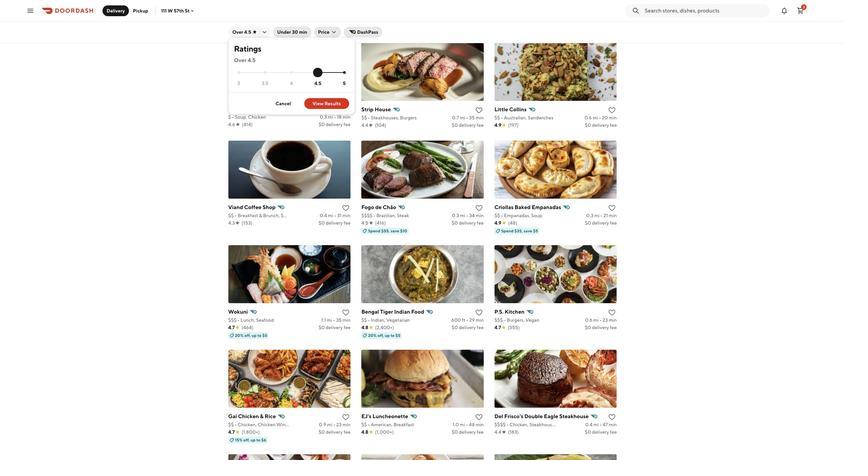 Task type: vqa. For each thing, say whether or not it's contained in the screenshot.


Task type: locate. For each thing, give the bounding box(es) containing it.
1 chicken, from the left
[[238, 422, 257, 428]]

4.8 up dashpass 'button'
[[362, 18, 369, 23]]

off, right 15%
[[244, 438, 250, 443]]

$$ for bengal
[[362, 318, 367, 323]]

20% off, up to $5
[[235, 26, 268, 31], [235, 333, 268, 338], [368, 333, 401, 338]]

1 save from the left
[[391, 229, 400, 234]]

47
[[603, 422, 608, 428]]

chicken down rice at the bottom left
[[258, 422, 276, 428]]

0 vertical spatial 4.9
[[495, 123, 502, 128]]

1 horizontal spatial spend
[[502, 229, 514, 234]]

mi for coffee
[[328, 213, 334, 219]]

$5
[[263, 26, 268, 31], [534, 229, 539, 234], [263, 333, 268, 338], [396, 333, 401, 338]]

$​0 for wokuni
[[319, 325, 325, 331]]

click to add this store to your saved list image for shop
[[342, 204, 350, 212]]

35 right 0.7
[[470, 115, 475, 121]]

0 vertical spatial kitchen
[[275, 106, 294, 113]]

23
[[603, 318, 608, 323], [337, 422, 342, 428]]

2 horizontal spatial 0.3
[[587, 213, 594, 219]]

3 inside button
[[804, 5, 806, 9]]

2 $$$ from the left
[[495, 318, 503, 323]]

click to add this store to your saved list image up 0.7 mi • 35 min
[[475, 106, 483, 115]]

1 horizontal spatial save
[[524, 229, 533, 234]]

4.8 for ej's luncheonette
[[362, 430, 369, 435]]

up down (464)
[[252, 333, 257, 338]]

$​0 delivery fee for viand coffee shop
[[319, 221, 351, 226]]

$$ • breakfast & brunch, salads
[[228, 213, 295, 219]]

4.8
[[362, 18, 369, 23], [362, 325, 369, 331], [362, 430, 369, 435]]

$$ down strip
[[362, 115, 367, 121]]

2 4.9 from the top
[[495, 221, 502, 226]]

$$ down bengal
[[362, 318, 367, 323]]

sandwiches
[[528, 115, 554, 121]]

over 4.5 down ratings
[[234, 57, 256, 63]]

mi for collins
[[593, 115, 599, 121]]

criollas
[[495, 204, 514, 211]]

min for de
[[476, 213, 484, 219]]

20% for bengal tiger indian food
[[368, 333, 377, 338]]

under 30 min
[[277, 29, 308, 35]]

23 for p.s. kitchen
[[603, 318, 608, 323]]

off, down (464)
[[245, 333, 251, 338]]

delivery
[[326, 18, 343, 23], [459, 18, 476, 23], [592, 18, 610, 23], [326, 122, 343, 127], [459, 123, 476, 128], [592, 123, 610, 128], [326, 221, 343, 226], [459, 221, 476, 226], [592, 221, 610, 226], [326, 325, 343, 331], [459, 325, 476, 331], [592, 325, 610, 331], [326, 430, 343, 435], [459, 430, 476, 435], [592, 430, 610, 435]]

click to add this store to your saved list image up 0.9 mi • 23 min
[[342, 414, 350, 422]]

$$ down criollas
[[495, 213, 500, 219]]

delivery for little collins
[[592, 123, 610, 128]]

0.4 left 47
[[586, 422, 593, 428]]

4.9 left (197)
[[495, 123, 502, 128]]

click to add this store to your saved list image for p.s. kitchen
[[609, 309, 617, 317]]

indian
[[395, 309, 410, 315]]

& left rice at the bottom left
[[260, 414, 264, 420]]

4.4 left the (183)
[[495, 430, 502, 435]]

viand
[[228, 204, 243, 211]]

0 horizontal spatial 3
[[238, 81, 240, 86]]

save left $10
[[391, 229, 400, 234]]

0 vertical spatial 3
[[804, 5, 806, 9]]

1 vertical spatial 4.8
[[362, 325, 369, 331]]

20% off, up to $5 down (2,400+)
[[368, 333, 401, 338]]

fogo de chão
[[362, 204, 397, 211]]

$​0 for little collins
[[585, 123, 592, 128]]

1 vertical spatial 0.6
[[586, 318, 593, 323]]

35
[[470, 115, 475, 121], [336, 318, 342, 323]]

1 horizontal spatial chicken,
[[510, 422, 529, 428]]

min
[[299, 29, 308, 35], [343, 115, 351, 120], [476, 115, 484, 121], [609, 115, 617, 121], [343, 213, 351, 219], [476, 213, 484, 219], [609, 213, 617, 219], [343, 318, 351, 323], [476, 318, 484, 323], [609, 318, 617, 323], [343, 422, 351, 428], [476, 422, 484, 428], [609, 422, 617, 428]]

1 vertical spatial $$$$
[[495, 422, 506, 428]]

(990+)
[[242, 18, 257, 23]]

(1,800+)
[[242, 430, 260, 435]]

4.5 left "(416)"
[[362, 221, 369, 226]]

4.7 down "p.s."
[[495, 325, 502, 331]]

$​0 delivery fee for gai chicken & rice
[[319, 430, 351, 435]]

gai
[[228, 414, 237, 420]]

$​0 for fogo de chão
[[452, 221, 458, 226]]

$ • soup, chicken
[[228, 115, 266, 120]]

$​0 delivery fee for del frisco's double eagle steakhouse
[[585, 430, 617, 435]]

0 horizontal spatial spend
[[368, 229, 381, 234]]

up down the (1,800+)
[[251, 438, 256, 443]]

1 vertical spatial 3
[[238, 81, 240, 86]]

4.8 down bengal
[[362, 325, 369, 331]]

st
[[185, 8, 190, 13]]

click to add this store to your saved list image for del frisco's double eagle steakhouse
[[609, 414, 617, 422]]

(153)
[[242, 221, 253, 226]]

$$$ down "wokuni"
[[228, 318, 237, 323]]

4.9 left (48) at the right of page
[[495, 221, 502, 226]]

1 horizontal spatial 0.4
[[586, 422, 593, 428]]

0.4 left 31
[[320, 213, 327, 219]]

open menu image
[[26, 7, 34, 15]]

up
[[252, 26, 257, 31], [252, 333, 257, 338], [385, 333, 390, 338], [251, 438, 256, 443]]

20% down (990+)
[[235, 26, 244, 31]]

0 vertical spatial over 4.5
[[232, 29, 251, 35]]

0 vertical spatial 23
[[603, 318, 608, 323]]

click to add this store to your saved list image up 0.6 mi • 20 min
[[609, 106, 617, 115]]

4.7 left (464)
[[228, 325, 235, 331]]

(183)
[[509, 430, 519, 435]]

2 chicken, from the left
[[510, 422, 529, 428]]

over down (990+)
[[232, 29, 243, 35]]

1 horizontal spatial 4.4
[[495, 430, 502, 435]]

0.3 mi • 21 min
[[587, 213, 617, 219]]

gai chicken & rice
[[228, 414, 276, 420]]

1 horizontal spatial $$$$
[[495, 422, 506, 428]]

$​0 for strip house
[[452, 123, 458, 128]]

4.3
[[228, 221, 235, 226]]

0 vertical spatial 0.6
[[585, 115, 592, 121]]

1 spend from the left
[[368, 229, 381, 234]]

1 horizontal spatial 3
[[804, 5, 806, 9]]

spend $35, save $5
[[502, 229, 539, 234]]

1 vertical spatial 4.4
[[495, 430, 502, 435]]

chicken for soup,
[[248, 115, 266, 120]]

breakfast down luncheonette
[[394, 422, 414, 428]]

1 vertical spatial over 4.5
[[234, 57, 256, 63]]

soup down 'criollas baked empanadas'
[[532, 213, 543, 219]]

to down (2,400+)
[[391, 333, 395, 338]]

(355)
[[508, 325, 520, 331]]

delivery for bengal tiger indian food
[[459, 325, 476, 331]]

1 vertical spatial kitchen
[[505, 309, 525, 315]]

20% off, up to $5 down (464)
[[235, 333, 268, 338]]

$$ down gai
[[228, 422, 234, 428]]

$$ up 4.3
[[228, 213, 234, 219]]

0 vertical spatial $$$$
[[362, 213, 373, 219]]

0.3 down 'view results'
[[320, 115, 327, 120]]

4.7 down gai
[[228, 430, 235, 435]]

fee for strip house
[[477, 123, 484, 128]]

$$ for ej's
[[362, 422, 367, 428]]

min for tiger
[[476, 318, 484, 323]]

spend down "(416)"
[[368, 229, 381, 234]]

steakhouses,
[[371, 115, 399, 121]]

$$ down little
[[495, 115, 500, 121]]

click to add this store to your saved list image up 0.4 mi • 47 min
[[609, 414, 617, 422]]

0 vertical spatial 35
[[470, 115, 475, 121]]

0 vertical spatial 0.4
[[320, 213, 327, 219]]

kitchen down 4
[[275, 106, 294, 113]]

strip house
[[362, 106, 391, 113]]

20% down (464)
[[235, 333, 244, 338]]

1.0
[[453, 422, 459, 428]]

4.8 down the ej's
[[362, 430, 369, 435]]

chicken for chicken,
[[258, 422, 276, 428]]

4.5 down ratings
[[248, 57, 256, 63]]

soup,
[[235, 115, 247, 120]]

0 horizontal spatial $$$$
[[362, 213, 373, 219]]

4.9 for criollas baked empanadas
[[495, 221, 502, 226]]

pickup button
[[129, 5, 152, 16]]

mi for luncheonette
[[460, 422, 465, 428]]

$$$$ down fogo at the left top of page
[[362, 213, 373, 219]]

0 horizontal spatial 35
[[336, 318, 342, 323]]

$​0 delivery fee for p.s. kitchen
[[585, 325, 617, 331]]

1 $$$ from the left
[[228, 318, 237, 323]]

$$ • chicken, chicken wings
[[228, 422, 291, 428]]

fee for fogo de chão
[[477, 221, 484, 226]]

0 horizontal spatial 4.4
[[362, 123, 369, 128]]

min for chicken
[[343, 422, 351, 428]]

$​0 delivery fee for strip house
[[452, 123, 484, 128]]

fee for del frisco's double eagle steakhouse
[[610, 430, 617, 435]]

$5 down the vegetarian in the bottom left of the page
[[396, 333, 401, 338]]

4.4
[[362, 123, 369, 128], [495, 430, 502, 435]]

delivery for ej's luncheonette
[[459, 430, 476, 435]]

1 horizontal spatial kitchen
[[505, 309, 525, 315]]

chicken, up the (1,800+)
[[238, 422, 257, 428]]

0 horizontal spatial breakfast
[[238, 213, 258, 219]]

price button
[[314, 27, 341, 37]]

soup left cancel
[[261, 106, 274, 113]]

over 4.5 down (990+)
[[232, 29, 251, 35]]

0 vertical spatial 4.8
[[362, 18, 369, 23]]

35 for wokuni
[[336, 318, 342, 323]]

0 horizontal spatial 23
[[337, 422, 342, 428]]

1.1 mi • 35 min
[[321, 318, 351, 323]]

off, for bengal tiger indian food
[[378, 333, 384, 338]]

click to add this store to your saved list image up 0.3 mi • 34 min
[[475, 204, 483, 212]]

•
[[232, 115, 234, 120], [334, 115, 336, 120], [368, 115, 370, 121], [467, 115, 469, 121], [501, 115, 503, 121], [599, 115, 601, 121], [235, 213, 237, 219], [334, 213, 336, 219], [374, 213, 376, 219], [467, 213, 469, 219], [501, 213, 503, 219], [601, 213, 603, 219], [238, 318, 240, 323], [333, 318, 335, 323], [368, 318, 370, 323], [467, 318, 469, 323], [504, 318, 506, 323], [600, 318, 602, 323], [235, 422, 237, 428], [334, 422, 336, 428], [368, 422, 370, 428], [466, 422, 468, 428], [507, 422, 509, 428], [600, 422, 602, 428]]

cancel
[[276, 101, 291, 106]]

chicken up $$ • chicken, chicken wings
[[238, 414, 259, 420]]

0 vertical spatial chicken
[[248, 115, 266, 120]]

3 right notification bell image at the top right of the page
[[804, 5, 806, 9]]

(464)
[[242, 325, 254, 331]]

$$$ for p.s. kitchen
[[495, 318, 503, 323]]

$$$$ for del
[[495, 422, 506, 428]]

1.1
[[321, 318, 326, 323]]

$5 right $35,
[[534, 229, 539, 234]]

2 spend from the left
[[502, 229, 514, 234]]

3 4.8 from the top
[[362, 430, 369, 435]]

0.3
[[320, 115, 327, 120], [452, 213, 460, 219], [587, 213, 594, 219]]

$​0 delivery fee for ej's luncheonette
[[452, 430, 484, 435]]

indian,
[[371, 318, 386, 323]]

$$ • steakhouses, burgers
[[362, 115, 417, 121]]

vegan
[[526, 318, 540, 323]]

1 vertical spatial 0.4
[[586, 422, 593, 428]]

$​0 for bengal tiger indian food
[[452, 325, 458, 331]]

chicken down "the original soup kitchen"
[[248, 115, 266, 120]]

off,
[[245, 26, 251, 31], [245, 333, 251, 338], [378, 333, 384, 338], [244, 438, 250, 443]]

2 4.8 from the top
[[362, 325, 369, 331]]

spend $55, save $10
[[368, 229, 407, 234]]

1 horizontal spatial 35
[[470, 115, 475, 121]]

1 4.9 from the top
[[495, 123, 502, 128]]

0 vertical spatial soup
[[261, 106, 274, 113]]

Store search: begin typing to search for stores available on DoorDash text field
[[645, 7, 766, 14]]

$55,
[[382, 229, 390, 234]]

4.5 down (990+)
[[244, 29, 251, 35]]

click to add this store to your saved list image up 1.0 mi • 48 min at bottom
[[475, 414, 483, 422]]

click to add this store to your saved list image up 0.3 mi • 21 min
[[609, 204, 617, 212]]

click to add this store to your saved list image for &
[[342, 414, 350, 422]]

fee for p.s. kitchen
[[610, 325, 617, 331]]

delivery for wokuni
[[326, 325, 343, 331]]

& left "brunch,"
[[259, 213, 262, 219]]

spend
[[368, 229, 381, 234], [502, 229, 514, 234]]

little
[[495, 106, 509, 113]]

0.3 left 34 on the top right
[[452, 213, 460, 219]]

fee for wokuni
[[344, 325, 351, 331]]

save
[[391, 229, 400, 234], [524, 229, 533, 234]]

(104)
[[375, 123, 387, 128]]

up down (990+)
[[252, 26, 257, 31]]

2 items, open order cart image
[[797, 7, 805, 15]]

2 save from the left
[[524, 229, 533, 234]]

3.5
[[262, 81, 269, 86]]

$$ down the ej's
[[362, 422, 367, 428]]

1 vertical spatial 23
[[337, 422, 342, 428]]

$​0 for p.s. kitchen
[[585, 325, 592, 331]]

$​0 for gai chicken & rice
[[319, 430, 325, 435]]

3 for 3 stars and over icon
[[238, 81, 240, 86]]

1 vertical spatial over
[[234, 57, 247, 63]]

kitchen up burgers,
[[505, 309, 525, 315]]

1 horizontal spatial 23
[[603, 318, 608, 323]]

0.4 for del frisco's double eagle steakhouse
[[586, 422, 593, 428]]

1 vertical spatial soup
[[532, 213, 543, 219]]

$​0 for viand coffee shop
[[319, 221, 325, 226]]

cancel button
[[268, 98, 299, 109]]

0 vertical spatial breakfast
[[238, 213, 258, 219]]

2 vertical spatial chicken
[[258, 422, 276, 428]]

to down the seafood
[[258, 333, 262, 338]]

0 horizontal spatial 0.4
[[320, 213, 327, 219]]

kitchen
[[275, 106, 294, 113], [505, 309, 525, 315]]

over up 3 stars and over icon
[[234, 57, 247, 63]]

original
[[239, 106, 259, 113]]

3 down 3 stars and over icon
[[238, 81, 240, 86]]

chicken, for frisco's
[[510, 422, 529, 428]]

1 horizontal spatial breakfast
[[394, 422, 414, 428]]

0 horizontal spatial $$$
[[228, 318, 237, 323]]

chicken, up the (183)
[[510, 422, 529, 428]]

0 horizontal spatial soup
[[261, 106, 274, 113]]

$$$$ down 'del'
[[495, 422, 506, 428]]

mi
[[328, 115, 333, 120], [460, 115, 466, 121], [593, 115, 599, 121], [328, 213, 334, 219], [460, 213, 466, 219], [595, 213, 600, 219], [327, 318, 332, 323], [594, 318, 599, 323], [327, 422, 333, 428], [460, 422, 465, 428], [594, 422, 599, 428]]

chão
[[383, 204, 397, 211]]

up down (2,400+)
[[385, 333, 390, 338]]

$$ for little
[[495, 115, 500, 121]]

min for coffee
[[343, 213, 351, 219]]

4.9 for little collins
[[495, 123, 502, 128]]

4.4 left (104)
[[362, 123, 369, 128]]

pickup
[[133, 8, 148, 13]]

0 horizontal spatial save
[[391, 229, 400, 234]]

click to add this store to your saved list image up the 1.1 mi • 35 min
[[342, 309, 350, 317]]

click to add this store to your saved list image up 0.6 mi • 23 min
[[609, 309, 617, 317]]

click to add this store to your saved list image
[[342, 106, 350, 115], [342, 204, 350, 212], [475, 204, 483, 212], [609, 204, 617, 212], [342, 309, 350, 317], [475, 309, 483, 317], [342, 414, 350, 422]]

$$ • empanadas, soup
[[495, 213, 543, 219]]

$$$ • burgers, vegan
[[495, 318, 540, 323]]

1 vertical spatial 35
[[336, 318, 342, 323]]

click to add this store to your saved list image up 0.4 mi • 31 min
[[342, 204, 350, 212]]

view results button
[[305, 98, 349, 109]]

to left $6
[[257, 438, 261, 443]]

the original soup kitchen
[[228, 106, 294, 113]]

0.3 left the 21
[[587, 213, 594, 219]]

view results
[[313, 101, 341, 106]]

delivery button
[[103, 5, 129, 16]]

1 vertical spatial 4.9
[[495, 221, 502, 226]]

click to add this store to your saved list image
[[475, 106, 483, 115], [609, 106, 617, 115], [609, 309, 617, 317], [475, 414, 483, 422], [609, 414, 617, 422]]

click to add this store to your saved list image up 600 ft • 29 min
[[475, 309, 483, 317]]

0 horizontal spatial chicken,
[[238, 422, 257, 428]]

2 vertical spatial 4.8
[[362, 430, 369, 435]]

1 horizontal spatial $$$
[[495, 318, 503, 323]]

bengal
[[362, 309, 379, 315]]

35 right 1.1
[[336, 318, 342, 323]]

spend down (48) at the right of page
[[502, 229, 514, 234]]

20% down (2,400+)
[[368, 333, 377, 338]]

bengal tiger indian food
[[362, 309, 425, 315]]

$$ for viand
[[228, 213, 234, 219]]

4.9
[[495, 123, 502, 128], [495, 221, 502, 226]]

$$$ down "p.s."
[[495, 318, 503, 323]]

view
[[313, 101, 324, 106]]

0 vertical spatial over
[[232, 29, 243, 35]]

0 horizontal spatial 0.3
[[320, 115, 327, 120]]

save right $35,
[[524, 229, 533, 234]]

del frisco's double eagle steakhouse
[[495, 414, 589, 420]]

chicken,
[[238, 422, 257, 428], [510, 422, 529, 428]]

spend for fogo
[[368, 229, 381, 234]]

$$$ • lunch, seafood
[[228, 318, 274, 323]]

coffee
[[244, 204, 262, 211]]

1 horizontal spatial 0.3
[[452, 213, 460, 219]]

0 vertical spatial 4.4
[[362, 123, 369, 128]]

3 button
[[794, 4, 808, 17]]

min for frisco's
[[609, 422, 617, 428]]

$​0 for criollas baked empanadas
[[585, 221, 592, 226]]

click to add this store to your saved list image for ej's luncheonette
[[475, 414, 483, 422]]

min for collins
[[609, 115, 617, 121]]

breakfast up the (153)
[[238, 213, 258, 219]]

brunch,
[[263, 213, 280, 219]]

off, down (2,400+)
[[378, 333, 384, 338]]



Task type: describe. For each thing, give the bounding box(es) containing it.
fee for bengal tiger indian food
[[477, 325, 484, 331]]

click to add this store to your saved list image for indian
[[475, 309, 483, 317]]

save for chão
[[391, 229, 400, 234]]

20% off, up to $5 for bengal tiger indian food
[[368, 333, 401, 338]]

$​0 for ej's luncheonette
[[452, 430, 458, 435]]

5 stars and over image
[[343, 71, 346, 74]]

delivery for criollas baked empanadas
[[592, 221, 610, 226]]

111
[[161, 8, 167, 13]]

4.8 for bengal tiger indian food
[[362, 325, 369, 331]]

(1,000+)
[[375, 430, 394, 435]]

p.s. kitchen
[[495, 309, 525, 315]]

chicken, for chicken
[[238, 422, 257, 428]]

1 vertical spatial &
[[260, 414, 264, 420]]

4.4 for strip house
[[362, 123, 369, 128]]

$
[[228, 115, 231, 120]]

0.4 mi • 31 min
[[320, 213, 351, 219]]

w
[[168, 8, 173, 13]]

p.s.
[[495, 309, 504, 315]]

ratings
[[234, 44, 262, 53]]

$35,
[[515, 229, 523, 234]]

$​0 delivery fee for little collins
[[585, 123, 617, 128]]

dashpass
[[357, 29, 379, 35]]

click to add this store to your saved list image right 18
[[342, 106, 350, 115]]

min inside button
[[299, 29, 308, 35]]

21
[[604, 213, 608, 219]]

steakhouses
[[530, 422, 557, 428]]

steak
[[397, 213, 409, 219]]

18
[[337, 115, 342, 120]]

ft
[[462, 318, 466, 323]]

to for wokuni
[[258, 333, 262, 338]]

mi for house
[[460, 115, 466, 121]]

3 stars and over image
[[238, 71, 240, 74]]

mi for de
[[460, 213, 466, 219]]

delivery
[[107, 8, 125, 13]]

delivery for fogo de chão
[[459, 221, 476, 226]]

20% off, up to $5 down (990+)
[[235, 26, 268, 31]]

$6
[[261, 438, 266, 443]]

fogo
[[362, 204, 374, 211]]

delivery for viand coffee shop
[[326, 221, 343, 226]]

min for luncheonette
[[476, 422, 484, 428]]

del
[[495, 414, 504, 420]]

20% for wokuni
[[235, 333, 244, 338]]

4 stars and over image
[[290, 71, 293, 74]]

4.7 for gai chicken & rice
[[228, 430, 235, 435]]

delivery for p.s. kitchen
[[592, 325, 610, 331]]

delivery for gai chicken & rice
[[326, 430, 343, 435]]

4.5 left the (162)
[[495, 18, 502, 23]]

under 30 min button
[[273, 27, 312, 37]]

up for wokuni
[[252, 333, 257, 338]]

(197)
[[509, 123, 519, 128]]

seafood
[[256, 318, 274, 323]]

over inside button
[[232, 29, 243, 35]]

frisco's
[[505, 414, 524, 420]]

3 for 2 items, open order cart icon
[[804, 5, 806, 9]]

4.5 inside button
[[244, 29, 251, 35]]

over 4.5 button
[[228, 27, 271, 37]]

to for bengal tiger indian food
[[391, 333, 395, 338]]

0.6 mi • 23 min
[[586, 318, 617, 323]]

1 horizontal spatial soup
[[532, 213, 543, 219]]

rice
[[265, 414, 276, 420]]

spend for criollas
[[502, 229, 514, 234]]

ej's luncheonette
[[362, 414, 408, 420]]

$$ for criollas
[[495, 213, 500, 219]]

off, down (990+)
[[245, 26, 251, 31]]

delivery for del frisco's double eagle steakhouse
[[592, 430, 610, 435]]

click to add this store to your saved list image for chão
[[475, 204, 483, 212]]

34
[[470, 213, 475, 219]]

$5 down the seafood
[[263, 333, 268, 338]]

brazilian,
[[377, 213, 396, 219]]

$$ for strip
[[362, 115, 367, 121]]

0.3 for criollas baked empanadas
[[587, 213, 594, 219]]

(416)
[[375, 221, 386, 226]]

empanadas
[[532, 204, 562, 211]]

delivery for strip house
[[459, 123, 476, 128]]

viand coffee shop
[[228, 204, 276, 211]]

click to add this store to your saved list image for strip house
[[475, 106, 483, 115]]

(414)
[[242, 122, 253, 127]]

4.5 up view
[[315, 81, 322, 86]]

$$ • american, breakfast
[[362, 422, 414, 428]]

3.5 stars and over image
[[264, 71, 267, 74]]

$$ • indian, vegetarian
[[362, 318, 410, 323]]

results
[[325, 101, 341, 106]]

to for gai chicken & rice
[[257, 438, 261, 443]]

600 ft • 29 min
[[452, 318, 484, 323]]

0.6 mi • 20 min
[[585, 115, 617, 121]]

48
[[469, 422, 475, 428]]

fee for ej's luncheonette
[[477, 430, 484, 435]]

little collins
[[495, 106, 527, 113]]

eagle
[[544, 414, 559, 420]]

fee for little collins
[[610, 123, 617, 128]]

30
[[292, 29, 298, 35]]

111 w 57th st
[[161, 8, 190, 13]]

burgers
[[400, 115, 417, 121]]

$$$ for wokuni
[[228, 318, 237, 323]]

luncheonette
[[373, 414, 408, 420]]

0.6 for p.s. kitchen
[[586, 318, 593, 323]]

notification bell image
[[781, 7, 789, 15]]

4.7 left (990+)
[[228, 18, 235, 23]]

0 horizontal spatial kitchen
[[275, 106, 294, 113]]

$$$$ • chicken, steakhouses
[[495, 422, 557, 428]]

111 w 57th st button
[[161, 8, 195, 13]]

burgers,
[[507, 318, 525, 323]]

food
[[412, 309, 425, 315]]

(48)
[[509, 221, 518, 226]]

criollas baked empanadas
[[495, 204, 562, 211]]

$$ • australian, sandwiches
[[495, 115, 554, 121]]

off, for wokuni
[[245, 333, 251, 338]]

shop
[[263, 204, 276, 211]]

$​0 delivery fee for criollas baked empanadas
[[585, 221, 617, 226]]

$$$$ • brazilian, steak
[[362, 213, 409, 219]]

1 vertical spatial chicken
[[238, 414, 259, 420]]

steakhouse
[[560, 414, 589, 420]]

(162)
[[509, 18, 519, 23]]

1.0 mi • 48 min
[[453, 422, 484, 428]]

fee for viand coffee shop
[[344, 221, 351, 226]]

price
[[318, 29, 330, 35]]

lunch,
[[241, 318, 255, 323]]

4.7 for wokuni
[[228, 325, 235, 331]]

click to add this store to your saved list image for little collins
[[609, 106, 617, 115]]

0.3 mi • 18 min
[[320, 115, 351, 120]]

fee for gai chicken & rice
[[344, 430, 351, 435]]

0.9
[[319, 422, 326, 428]]

off, for gai chicken & rice
[[244, 438, 250, 443]]

de
[[376, 204, 382, 211]]

$​0 delivery fee for fogo de chão
[[452, 221, 484, 226]]

over 4.5 inside button
[[232, 29, 251, 35]]

min for kitchen
[[609, 318, 617, 323]]

mi for baked
[[595, 213, 600, 219]]

1 4.8 from the top
[[362, 18, 369, 23]]

(500+)
[[375, 18, 391, 23]]

1 vertical spatial breakfast
[[394, 422, 414, 428]]

15%
[[235, 438, 243, 443]]

house
[[375, 106, 391, 113]]

57th
[[174, 8, 184, 13]]

15% off, up to $6
[[235, 438, 266, 443]]

$​0 delivery fee for bengal tiger indian food
[[452, 325, 484, 331]]

0.6 for little collins
[[585, 115, 592, 121]]

up for gai chicken & rice
[[251, 438, 256, 443]]

collins
[[510, 106, 527, 113]]

mi for chicken
[[327, 422, 333, 428]]

up for bengal tiger indian food
[[385, 333, 390, 338]]

min for house
[[476, 115, 484, 121]]

$​0 delivery fee for wokuni
[[319, 325, 351, 331]]

$$$$ for fogo
[[362, 213, 373, 219]]

0.3 mi • 34 min
[[452, 213, 484, 219]]

0.3 for fogo de chão
[[452, 213, 460, 219]]

mi for frisco's
[[594, 422, 599, 428]]

4.6
[[228, 122, 235, 127]]

mi for kitchen
[[594, 318, 599, 323]]

0 vertical spatial &
[[259, 213, 262, 219]]

ej's
[[362, 414, 372, 420]]

35 for strip house
[[470, 115, 475, 121]]

4.4 for del frisco's double eagle steakhouse
[[495, 430, 502, 435]]

$5 left under
[[263, 26, 268, 31]]

to up ratings
[[258, 26, 262, 31]]

0.9 mi • 23 min
[[319, 422, 351, 428]]

$10
[[400, 229, 407, 234]]

fee for criollas baked empanadas
[[610, 221, 617, 226]]

5
[[343, 81, 346, 86]]

click to add this store to your saved list image for empanadas
[[609, 204, 617, 212]]

wokuni
[[228, 309, 248, 315]]

20% off, up to $5 for wokuni
[[235, 333, 268, 338]]



